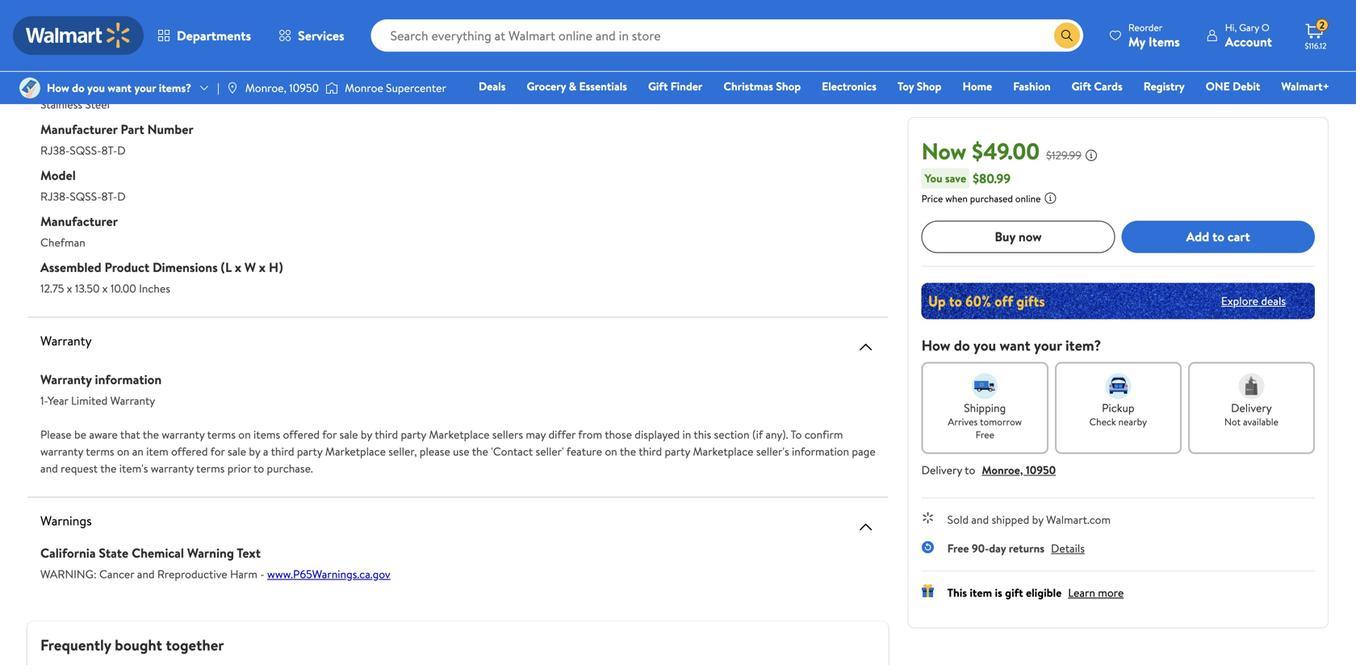 Task type: locate. For each thing, give the bounding box(es) containing it.
my
[[1129, 33, 1146, 50]]

text
[[237, 544, 261, 562]]

1 horizontal spatial offered
[[283, 427, 320, 443]]

monroe, down tomorrow
[[982, 462, 1024, 478]]

the left item's
[[100, 461, 117, 477]]

more
[[1099, 585, 1124, 601]]

0 vertical spatial 8t-
[[101, 143, 117, 158]]

the down those
[[620, 444, 636, 460]]

to left cart on the right of the page
[[1213, 228, 1225, 246]]

free left '90-'
[[948, 541, 970, 556]]

1 vertical spatial information
[[792, 444, 850, 460]]

shop inside christmas shop link
[[776, 78, 801, 94]]

day
[[990, 541, 1007, 556]]

want for items?
[[108, 80, 132, 96]]

Search search field
[[371, 19, 1084, 52]]

seller,
[[389, 444, 417, 460]]

deals
[[1262, 293, 1287, 309]]

prior
[[228, 461, 251, 477]]

1 rj38- from the top
[[40, 143, 70, 158]]

www.p65warnings.ca.gov
[[267, 567, 391, 582]]

2 assembled from the top
[[40, 258, 101, 276]]

buy now
[[995, 228, 1042, 246]]

returns
[[1009, 541, 1045, 556]]

 image for how do you want your items?
[[19, 78, 40, 99]]

0 vertical spatial your
[[134, 80, 156, 96]]

item inside please be aware that the warranty terms on items offered for sale by third party marketplace sellers may differ from those displayed in this section (if any). to confirm warranty terms on an item offered for sale by a third party marketplace seller, please use the 'contact seller' feature on the third party marketplace seller's information page and request the item's warranty terms prior to purchase.
[[146, 444, 169, 460]]

$129.99
[[1047, 147, 1082, 163]]

1 horizontal spatial delivery
[[1232, 400, 1273, 416]]

party down in
[[665, 444, 691, 460]]

third down the displayed
[[639, 444, 662, 460]]

1 vertical spatial manufacturer
[[40, 212, 118, 230]]

1 vertical spatial do
[[954, 335, 971, 356]]

you for how do you want your items?
[[87, 80, 105, 96]]

warnings
[[40, 512, 92, 530]]

third right a
[[271, 444, 294, 460]]

learn more about strikethrough prices image
[[1085, 149, 1098, 162]]

terms up prior
[[207, 427, 236, 443]]

do right color
[[72, 80, 85, 96]]

1 vertical spatial delivery
[[922, 462, 963, 478]]

and inside please be aware that the warranty terms on items offered for sale by third party marketplace sellers may differ from those displayed in this section (if any). to confirm warranty terms on an item offered for sale by a third party marketplace seller, please use the 'contact seller' feature on the third party marketplace seller's information page and request the item's warranty terms prior to purchase.
[[40, 461, 58, 477]]

the
[[143, 427, 159, 443], [472, 444, 489, 460], [620, 444, 636, 460], [100, 461, 117, 477]]

1 horizontal spatial you
[[974, 335, 997, 356]]

do for how do you want your item?
[[954, 335, 971, 356]]

sqss- down model
[[70, 189, 101, 204]]

d
[[117, 143, 126, 158], [117, 189, 126, 204]]

harm
[[230, 567, 258, 582]]

0 horizontal spatial your
[[134, 80, 156, 96]]

 image
[[19, 78, 40, 99], [326, 80, 339, 96]]

gift left cards
[[1072, 78, 1092, 94]]

manufacturer
[[40, 120, 118, 138], [40, 212, 118, 230]]

electronics
[[822, 78, 877, 94]]

to inside button
[[1213, 228, 1225, 246]]

1 vertical spatial d
[[117, 189, 126, 204]]

gift
[[649, 78, 668, 94], [1072, 78, 1092, 94]]

0 horizontal spatial information
[[95, 371, 162, 388]]

to down arrives
[[965, 462, 976, 478]]

the right use
[[472, 444, 489, 460]]

bought
[[115, 635, 162, 656]]

pickup check nearby
[[1090, 400, 1148, 429]]

1 vertical spatial want
[[1000, 335, 1031, 356]]

item right an
[[146, 444, 169, 460]]

marketplace left seller,
[[325, 444, 386, 460]]

2 gift from the left
[[1072, 78, 1092, 94]]

item left "is" on the bottom right of page
[[970, 585, 993, 601]]

2 manufacturer from the top
[[40, 212, 118, 230]]

christmas shop link
[[717, 78, 809, 95]]

0 horizontal spatial want
[[108, 80, 132, 96]]

2 vertical spatial and
[[137, 567, 155, 582]]

assembled up the lb
[[40, 28, 101, 46]]

0 horizontal spatial by
[[249, 444, 261, 460]]

manufacturer down stainless
[[40, 120, 118, 138]]

0 vertical spatial sale
[[340, 427, 358, 443]]

delivery not available
[[1225, 400, 1279, 429]]

weight
[[153, 28, 193, 46]]

0 horizontal spatial  image
[[19, 78, 40, 99]]

do for how do you want your items?
[[72, 80, 85, 96]]

now $49.00
[[922, 135, 1040, 167]]

for right items
[[322, 427, 337, 443]]

1 horizontal spatial monroe,
[[982, 462, 1024, 478]]

home
[[963, 78, 993, 94]]

0 horizontal spatial marketplace
[[325, 444, 386, 460]]

0 vertical spatial item
[[146, 444, 169, 460]]

x right 13.50
[[102, 281, 108, 296]]

0 vertical spatial want
[[108, 80, 132, 96]]

deals
[[479, 78, 506, 94]]

1 vertical spatial and
[[972, 512, 989, 528]]

to inside please be aware that the warranty terms on items offered for sale by third party marketplace sellers may differ from those displayed in this section (if any). to confirm warranty terms on an item offered for sale by a third party marketplace seller, please use the 'contact seller' feature on the third party marketplace seller's information page and request the item's warranty terms prior to purchase.
[[254, 461, 264, 477]]

sqss- up model
[[70, 143, 101, 158]]

1 product from the top
[[105, 28, 150, 46]]

0 horizontal spatial for
[[211, 444, 225, 460]]

terms down aware
[[86, 444, 114, 460]]

1 horizontal spatial item
[[970, 585, 993, 601]]

on down those
[[605, 444, 618, 460]]

0 vertical spatial by
[[361, 427, 372, 443]]

shop inside toy shop link
[[917, 78, 942, 94]]

1 vertical spatial you
[[974, 335, 997, 356]]

rj38- down model
[[40, 189, 70, 204]]

2 horizontal spatial and
[[972, 512, 989, 528]]

product up 10.00
[[105, 258, 150, 276]]

0 vertical spatial assembled
[[40, 28, 101, 46]]

christmas shop
[[724, 78, 801, 94]]

1 horizontal spatial free
[[976, 428, 995, 442]]

warranty for warranty information
[[40, 371, 92, 388]]

you up steel on the left of page
[[87, 80, 105, 96]]

2 shop from the left
[[917, 78, 942, 94]]

shipping
[[965, 400, 1006, 416]]

h)
[[269, 258, 283, 276]]

information down confirm
[[792, 444, 850, 460]]

1 horizontal spatial 10950
[[1026, 462, 1056, 478]]

sqss-
[[70, 143, 101, 158], [70, 189, 101, 204]]

1 horizontal spatial sale
[[340, 427, 358, 443]]

0 vertical spatial do
[[72, 80, 85, 96]]

do
[[72, 80, 85, 96], [954, 335, 971, 356]]

 image left color
[[19, 78, 40, 99]]

your left items?
[[134, 80, 156, 96]]

the right that
[[143, 427, 159, 443]]

section
[[714, 427, 750, 443]]

10950
[[289, 80, 319, 96], [1026, 462, 1056, 478]]

warranty up year
[[40, 371, 92, 388]]

x
[[235, 258, 242, 276], [259, 258, 266, 276], [67, 281, 72, 296], [102, 281, 108, 296]]

w
[[245, 258, 256, 276]]

1 vertical spatial rj38-
[[40, 189, 70, 204]]

0 vertical spatial warranty
[[40, 332, 92, 350]]

for left a
[[211, 444, 225, 460]]

 image
[[226, 82, 239, 94]]

1 horizontal spatial how
[[922, 335, 951, 356]]

and inside california state chemical warning text warning: cancer and rreproductive harm - www.p65warnings.ca.gov
[[137, 567, 155, 582]]

grocery & essentials
[[527, 78, 628, 94]]

offered right items
[[283, 427, 320, 443]]

shop for christmas shop
[[776, 78, 801, 94]]

toy shop
[[898, 78, 942, 94]]

1 vertical spatial sqss-
[[70, 189, 101, 204]]

your
[[134, 80, 156, 96], [1035, 335, 1063, 356]]

0 horizontal spatial offered
[[171, 444, 208, 460]]

on left an
[[117, 444, 130, 460]]

shop for toy shop
[[917, 78, 942, 94]]

$49.00
[[973, 135, 1040, 167]]

want up steel on the left of page
[[108, 80, 132, 96]]

registry link
[[1137, 78, 1193, 95]]

0 horizontal spatial party
[[297, 444, 323, 460]]

0 horizontal spatial how
[[47, 80, 69, 96]]

electronics link
[[815, 78, 884, 95]]

terms left prior
[[196, 461, 225, 477]]

debit
[[1233, 78, 1261, 94]]

shop right toy at the right
[[917, 78, 942, 94]]

you up intent image for shipping
[[974, 335, 997, 356]]

1 sqss- from the top
[[70, 143, 101, 158]]

pickup
[[1103, 400, 1135, 416]]

2 horizontal spatial marketplace
[[693, 444, 754, 460]]

shop right christmas
[[776, 78, 801, 94]]

arrives
[[949, 415, 978, 429]]

on left items
[[238, 427, 251, 443]]

price when purchased online
[[922, 192, 1041, 205]]

0 vertical spatial rj38-
[[40, 143, 70, 158]]

2 horizontal spatial third
[[639, 444, 662, 460]]

marketplace down section
[[693, 444, 754, 460]]

warranty right that
[[162, 427, 205, 443]]

0 vertical spatial delivery
[[1232, 400, 1273, 416]]

warranty
[[40, 332, 92, 350], [40, 371, 92, 388], [110, 393, 155, 409]]

this
[[694, 427, 712, 443]]

warranty up 'warranty information'
[[40, 332, 92, 350]]

not
[[1225, 415, 1241, 429]]

marketplace up use
[[429, 427, 490, 443]]

1 vertical spatial assembled
[[40, 258, 101, 276]]

1 vertical spatial warranty
[[40, 371, 92, 388]]

those
[[605, 427, 632, 443]]

warranty right item's
[[151, 461, 194, 477]]

your left item?
[[1035, 335, 1063, 356]]

'contact
[[491, 444, 533, 460]]

product down the parts,
[[105, 28, 150, 46]]

1 vertical spatial sale
[[228, 444, 246, 460]]

1 assembled from the top
[[40, 28, 101, 46]]

1 horizontal spatial your
[[1035, 335, 1063, 356]]

intent image for pickup image
[[1106, 373, 1132, 399]]

digital
[[302, 4, 334, 20]]

together
[[166, 635, 224, 656]]

shop
[[776, 78, 801, 94], [917, 78, 942, 94]]

item's
[[119, 461, 148, 477]]

to for delivery
[[965, 462, 976, 478]]

1 vertical spatial your
[[1035, 335, 1063, 356]]

party up seller,
[[401, 427, 427, 443]]

registry
[[1144, 78, 1185, 94]]

and right 'sold'
[[972, 512, 989, 528]]

your for items?
[[134, 80, 156, 96]]

warranty down "please"
[[40, 444, 83, 460]]

1 horizontal spatial party
[[401, 427, 427, 443]]

0 vertical spatial product
[[105, 28, 150, 46]]

available
[[1244, 415, 1279, 429]]

0 vertical spatial terms
[[207, 427, 236, 443]]

manufacturer up chefman
[[40, 212, 118, 230]]

essentials
[[579, 78, 628, 94]]

confirm
[[805, 427, 844, 443]]

0 horizontal spatial free
[[948, 541, 970, 556]]

how right warranty image
[[922, 335, 951, 356]]

1 vertical spatial how
[[922, 335, 951, 356]]

delivery inside delivery not available
[[1232, 400, 1273, 416]]

and left request
[[40, 461, 58, 477]]

0 horizontal spatial to
[[254, 461, 264, 477]]

monroe,
[[245, 80, 287, 96], [982, 462, 1024, 478]]

online
[[1016, 192, 1041, 205]]

2 horizontal spatial party
[[665, 444, 691, 460]]

do up shipping on the bottom
[[954, 335, 971, 356]]

1 vertical spatial item
[[970, 585, 993, 601]]

monroe
[[345, 80, 383, 96]]

fashion link
[[1006, 78, 1059, 95]]

any).
[[766, 427, 789, 443]]

gift cards
[[1072, 78, 1123, 94]]

0 vertical spatial you
[[87, 80, 105, 96]]

delivery to monroe, 10950
[[922, 462, 1056, 478]]

0 vertical spatial free
[[976, 428, 995, 442]]

warranty up that
[[110, 393, 155, 409]]

in
[[404, 4, 413, 20]]

0 vertical spatial warranty
[[162, 427, 205, 443]]

0 horizontal spatial you
[[87, 80, 105, 96]]

party up 'purchase.'
[[297, 444, 323, 460]]

10.00
[[111, 281, 136, 296]]

1 vertical spatial product
[[105, 258, 150, 276]]

1 horizontal spatial shop
[[917, 78, 942, 94]]

california
[[40, 544, 96, 562]]

and down "chemical"
[[137, 567, 155, 582]]

removable
[[208, 4, 262, 20]]

finder
[[671, 78, 703, 94]]

free down shipping on the bottom
[[976, 428, 995, 442]]

hi,
[[1226, 21, 1238, 34]]

rj38- up model
[[40, 143, 70, 158]]

1 horizontal spatial do
[[954, 335, 971, 356]]

purchase.
[[267, 461, 313, 477]]

cancer
[[99, 567, 134, 582]]

warranty
[[162, 427, 205, 443], [40, 444, 83, 460], [151, 461, 194, 477]]

part
[[121, 120, 144, 138]]

0 vertical spatial 10950
[[289, 80, 319, 96]]

2 horizontal spatial by
[[1033, 512, 1044, 528]]

gift left finder
[[649, 78, 668, 94]]

how up stainless
[[47, 80, 69, 96]]

monroe, right |
[[245, 80, 287, 96]]

0 vertical spatial and
[[40, 461, 58, 477]]

1 vertical spatial 10950
[[1026, 462, 1056, 478]]

sold and shipped by walmart.com
[[948, 512, 1111, 528]]

delivery for not
[[1232, 400, 1273, 416]]

1 gift from the left
[[649, 78, 668, 94]]

1 horizontal spatial  image
[[326, 80, 339, 96]]

want left item?
[[1000, 335, 1031, 356]]

1 horizontal spatial for
[[322, 427, 337, 443]]

0 horizontal spatial sale
[[228, 444, 246, 460]]

0 horizontal spatial delivery
[[922, 462, 963, 478]]

1 vertical spatial warranty
[[40, 444, 83, 460]]

delivery up 'sold'
[[922, 462, 963, 478]]

how for how do you want your items?
[[47, 80, 69, 96]]

hi, gary o account
[[1226, 21, 1273, 50]]

1 horizontal spatial and
[[137, 567, 155, 582]]

10950 down the "services" dropdown button
[[289, 80, 319, 96]]

third up seller,
[[375, 427, 398, 443]]

safe
[[99, 4, 120, 20]]

assembled down chefman
[[40, 258, 101, 276]]

1 horizontal spatial third
[[375, 427, 398, 443]]

0 vertical spatial manufacturer
[[40, 120, 118, 138]]

1 horizontal spatial gift
[[1072, 78, 1092, 94]]

2 product from the top
[[105, 258, 150, 276]]

1 vertical spatial terms
[[86, 444, 114, 460]]

delivery down the 'intent image for delivery'
[[1232, 400, 1273, 416]]

1 shop from the left
[[776, 78, 801, 94]]

 image left monroe
[[326, 80, 339, 96]]

0 vertical spatial for
[[322, 427, 337, 443]]

0 vertical spatial sqss-
[[70, 143, 101, 158]]

10950 up sold and shipped by walmart.com
[[1026, 462, 1056, 478]]

offered right an
[[171, 444, 208, 460]]

2 horizontal spatial to
[[1213, 228, 1225, 246]]

please
[[420, 444, 451, 460]]

1 horizontal spatial by
[[361, 427, 372, 443]]

deals link
[[472, 78, 513, 95]]

to down a
[[254, 461, 264, 477]]

0 vertical spatial how
[[47, 80, 69, 96]]

information up the 1-year limited warranty
[[95, 371, 162, 388]]

legal information image
[[1045, 192, 1058, 205]]

1 horizontal spatial information
[[792, 444, 850, 460]]

up to sixty percent off deals. shop now. image
[[922, 283, 1316, 319]]

2
[[1320, 18, 1326, 32]]

0 horizontal spatial monroe,
[[245, 80, 287, 96]]

to
[[1213, 228, 1225, 246], [254, 461, 264, 477], [965, 462, 976, 478]]

0 vertical spatial offered
[[283, 427, 320, 443]]

1 horizontal spatial to
[[965, 462, 976, 478]]

2 vertical spatial warranty
[[110, 393, 155, 409]]



Task type: vqa. For each thing, say whether or not it's contained in the screenshot.
(if
yes



Task type: describe. For each thing, give the bounding box(es) containing it.
supercenter
[[386, 80, 447, 96]]

seller's
[[757, 444, 790, 460]]

0 vertical spatial information
[[95, 371, 162, 388]]

learn
[[1069, 585, 1096, 601]]

2 horizontal spatial on
[[605, 444, 618, 460]]

0 horizontal spatial third
[[271, 444, 294, 460]]

color
[[40, 74, 71, 92]]

search icon image
[[1061, 29, 1074, 42]]

gift finder
[[649, 78, 703, 94]]

walmart.com
[[1047, 512, 1111, 528]]

limited
[[71, 393, 108, 409]]

state
[[99, 544, 129, 562]]

displayed
[[635, 427, 680, 443]]

warranty for warranty
[[40, 332, 92, 350]]

2 vertical spatial warranty
[[151, 461, 194, 477]]

one debit
[[1206, 78, 1261, 94]]

reorder my items
[[1129, 21, 1181, 50]]

1 d from the top
[[117, 143, 126, 158]]

gift for gift finder
[[649, 78, 668, 94]]

add to cart
[[1187, 228, 1251, 246]]

you save $80.99
[[925, 169, 1011, 187]]

reorder
[[1129, 21, 1163, 34]]

items
[[1149, 33, 1181, 50]]

grocery
[[527, 78, 566, 94]]

monroe, 10950 button
[[982, 462, 1056, 478]]

dishwasher safe parts, non-stick, removable basket, digital display, built-in timer assembled product weight 13.4 lb color stainless steel manufacturer part number rj38-sqss-8t-d model rj38-sqss-8t-d manufacturer chefman assembled product dimensions (l x w x h) 12.75 x 13.50 x 10.00 inches
[[40, 4, 443, 296]]

please be aware that the warranty terms on items offered for sale by third party marketplace sellers may differ from those displayed in this section (if any). to confirm warranty terms on an item offered for sale by a third party marketplace seller, please use the 'contact seller' feature on the third party marketplace seller's information page and request the item's warranty terms prior to purchase.
[[40, 427, 876, 477]]

1 vertical spatial for
[[211, 444, 225, 460]]

1 8t- from the top
[[101, 143, 117, 158]]

lb
[[62, 50, 71, 66]]

when
[[946, 192, 968, 205]]

$80.99
[[973, 169, 1011, 187]]

90-
[[972, 541, 990, 556]]

items
[[254, 427, 280, 443]]

stainless
[[40, 97, 82, 112]]

12.75
[[40, 281, 64, 296]]

2 vertical spatial by
[[1033, 512, 1044, 528]]

california state chemical warning text warning: cancer and rreproductive harm - www.p65warnings.ca.gov
[[40, 544, 391, 582]]

1 horizontal spatial on
[[238, 427, 251, 443]]

departments
[[177, 27, 251, 44]]

basket,
[[265, 4, 300, 20]]

Walmart Site-Wide search field
[[371, 19, 1084, 52]]

christmas
[[724, 78, 774, 94]]

13.4
[[40, 50, 59, 66]]

delivery for to
[[922, 462, 963, 478]]

is
[[995, 585, 1003, 601]]

you for how do you want your item?
[[974, 335, 997, 356]]

from
[[578, 427, 603, 443]]

2 d from the top
[[117, 189, 126, 204]]

 image for monroe supercenter
[[326, 80, 339, 96]]

home link
[[956, 78, 1000, 95]]

to
[[791, 427, 802, 443]]

&
[[569, 78, 577, 94]]

walmart+ link
[[1275, 78, 1337, 95]]

how do you want your items?
[[47, 80, 191, 96]]

2 rj38- from the top
[[40, 189, 70, 204]]

cards
[[1095, 78, 1123, 94]]

dimensions
[[153, 258, 218, 276]]

services
[[298, 27, 345, 44]]

this
[[948, 585, 968, 601]]

2 sqss- from the top
[[70, 189, 101, 204]]

fashion
[[1014, 78, 1051, 94]]

warranty image
[[857, 338, 876, 357]]

you
[[925, 170, 943, 186]]

now
[[1019, 228, 1042, 246]]

how for how do you want your item?
[[922, 335, 951, 356]]

free inside shipping arrives tomorrow free
[[976, 428, 995, 442]]

cart
[[1228, 228, 1251, 246]]

built-
[[377, 4, 404, 20]]

x right (l
[[235, 258, 242, 276]]

grocery & essentials link
[[520, 78, 635, 95]]

1 vertical spatial monroe,
[[982, 462, 1024, 478]]

differ
[[549, 427, 576, 443]]

please
[[40, 427, 72, 443]]

frequently bought together
[[40, 635, 224, 656]]

account
[[1226, 33, 1273, 50]]

add
[[1187, 228, 1210, 246]]

toy shop link
[[891, 78, 949, 95]]

warning
[[187, 544, 234, 562]]

x right w
[[259, 258, 266, 276]]

explore deals
[[1222, 293, 1287, 309]]

0 vertical spatial monroe,
[[245, 80, 287, 96]]

0 horizontal spatial on
[[117, 444, 130, 460]]

details button
[[1052, 541, 1085, 556]]

o
[[1262, 21, 1270, 34]]

your for item?
[[1035, 335, 1063, 356]]

now
[[922, 135, 967, 167]]

1 vertical spatial offered
[[171, 444, 208, 460]]

explore
[[1222, 293, 1259, 309]]

warnings image
[[857, 518, 876, 537]]

gifting made easy image
[[922, 585, 935, 597]]

walmart+
[[1282, 78, 1330, 94]]

2 8t- from the top
[[101, 189, 117, 204]]

1 vertical spatial free
[[948, 541, 970, 556]]

learn more button
[[1069, 585, 1124, 601]]

item?
[[1066, 335, 1102, 356]]

seller'
[[536, 444, 564, 460]]

gift for gift cards
[[1072, 78, 1092, 94]]

dishwasher
[[40, 4, 96, 20]]

1-year limited warranty
[[40, 393, 155, 409]]

x right 12.75
[[67, 281, 72, 296]]

intent image for shipping image
[[973, 373, 998, 399]]

walmart image
[[26, 23, 131, 48]]

number
[[147, 120, 194, 138]]

0 horizontal spatial 10950
[[289, 80, 319, 96]]

buy
[[995, 228, 1016, 246]]

warning:
[[40, 567, 97, 582]]

-
[[260, 567, 265, 582]]

monroe supercenter
[[345, 80, 447, 96]]

(if
[[753, 427, 763, 443]]

information inside please be aware that the warranty terms on items offered for sale by third party marketplace sellers may differ from those displayed in this section (if any). to confirm warranty terms on an item offered for sale by a third party marketplace seller, please use the 'contact seller' feature on the third party marketplace seller's information page and request the item's warranty terms prior to purchase.
[[792, 444, 850, 460]]

1 manufacturer from the top
[[40, 120, 118, 138]]

1 horizontal spatial marketplace
[[429, 427, 490, 443]]

purchased
[[971, 192, 1014, 205]]

2 vertical spatial terms
[[196, 461, 225, 477]]

intent image for delivery image
[[1239, 373, 1265, 399]]

to for add
[[1213, 228, 1225, 246]]

toy
[[898, 78, 915, 94]]

shipped
[[992, 512, 1030, 528]]

rreproductive
[[157, 567, 227, 582]]

want for item?
[[1000, 335, 1031, 356]]

1 vertical spatial by
[[249, 444, 261, 460]]

gary
[[1240, 21, 1260, 34]]

details
[[1052, 541, 1085, 556]]

shipping arrives tomorrow free
[[949, 400, 1023, 442]]



